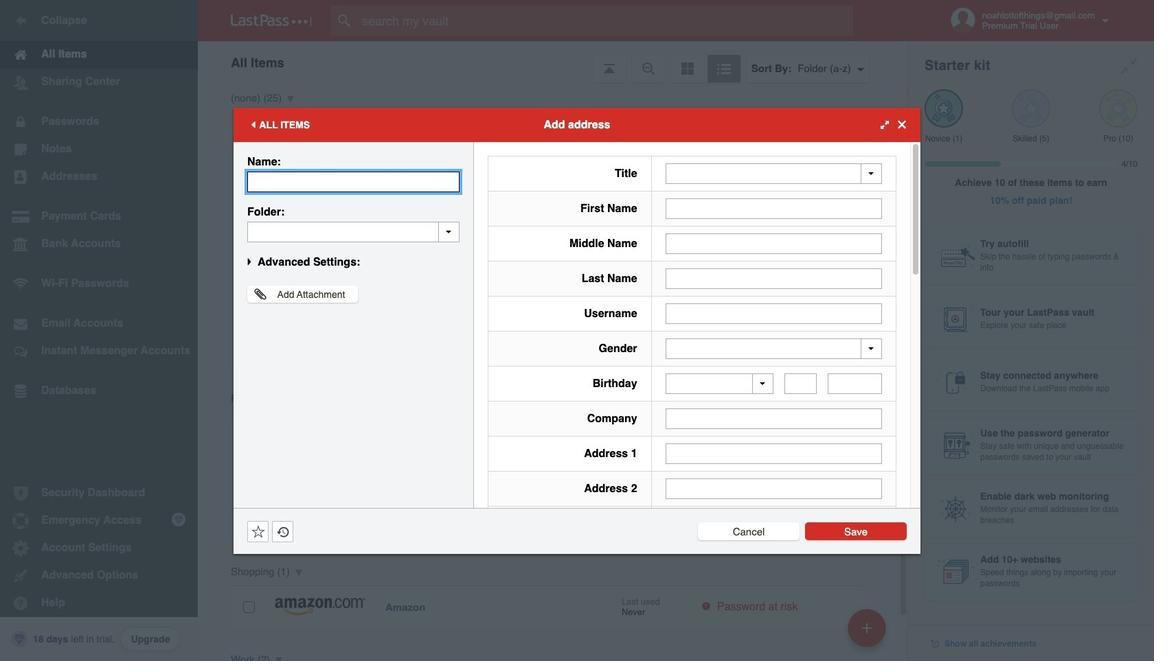 Task type: describe. For each thing, give the bounding box(es) containing it.
vault options navigation
[[198, 41, 909, 82]]



Task type: vqa. For each thing, say whether or not it's contained in the screenshot.
New item element
no



Task type: locate. For each thing, give the bounding box(es) containing it.
search my vault text field
[[331, 5, 880, 36]]

None text field
[[247, 171, 460, 192], [666, 303, 883, 324], [666, 409, 883, 430], [666, 444, 883, 465], [247, 171, 460, 192], [666, 303, 883, 324], [666, 409, 883, 430], [666, 444, 883, 465]]

lastpass image
[[231, 14, 312, 27]]

dialog
[[234, 108, 921, 662]]

main navigation navigation
[[0, 0, 198, 662]]

new item image
[[863, 624, 872, 633]]

Search search field
[[331, 5, 880, 36]]

new item navigation
[[843, 606, 895, 662]]

None text field
[[666, 198, 883, 219], [247, 222, 460, 242], [666, 233, 883, 254], [666, 268, 883, 289], [785, 374, 817, 395], [828, 374, 882, 395], [666, 479, 883, 500], [666, 198, 883, 219], [247, 222, 460, 242], [666, 233, 883, 254], [666, 268, 883, 289], [785, 374, 817, 395], [828, 374, 882, 395], [666, 479, 883, 500]]



